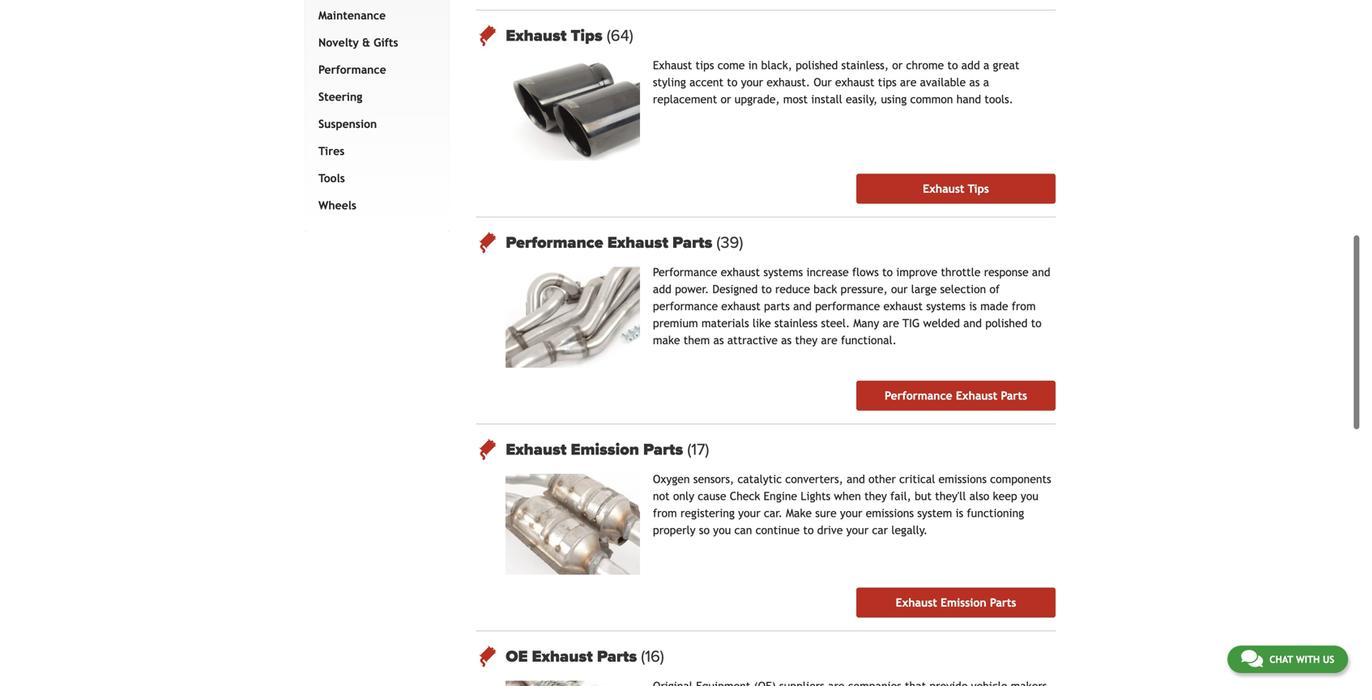 Task type: locate. For each thing, give the bounding box(es) containing it.
1 vertical spatial tips
[[968, 182, 989, 195]]

tips
[[696, 59, 714, 72], [878, 76, 897, 89]]

1 horizontal spatial systems
[[927, 300, 966, 313]]

tires
[[319, 145, 345, 157]]

2 horizontal spatial are
[[900, 76, 917, 89]]

increase
[[807, 266, 849, 279]]

only
[[673, 490, 695, 503]]

or left chrome
[[892, 59, 903, 72]]

improve
[[897, 266, 938, 279]]

1 horizontal spatial or
[[892, 59, 903, 72]]

from down not
[[653, 507, 677, 520]]

0 vertical spatial a
[[984, 59, 990, 72]]

performance exhaust parts thumbnail image image
[[506, 267, 640, 368]]

your left car
[[847, 524, 869, 537]]

polished inside "exhaust tips come in black, polished stainless, or chrome to add a great styling accent to your exhaust. our exhaust tips are available as a replacement or upgrade, most install easily, using common hand tools."
[[796, 59, 838, 72]]

pressure,
[[841, 283, 888, 296]]

functioning
[[967, 507, 1025, 520]]

gifts
[[374, 36, 398, 49]]

performance link
[[315, 56, 433, 83]]

performance up performance exhaust parts thumbnail image
[[506, 233, 603, 253]]

performance exhaust parts
[[506, 233, 717, 253], [885, 389, 1028, 402]]

0 horizontal spatial exhaust emission parts
[[506, 440, 688, 460]]

0 vertical spatial exhaust tips
[[506, 26, 607, 45]]

other
[[869, 473, 896, 486]]

0 vertical spatial emission
[[571, 440, 639, 460]]

replacement
[[653, 93, 717, 106]]

0 vertical spatial systems
[[764, 266, 803, 279]]

1 horizontal spatial exhaust tips
[[923, 182, 989, 195]]

keep
[[993, 490, 1018, 503]]

1 horizontal spatial from
[[1012, 300, 1036, 313]]

cause
[[698, 490, 727, 503]]

available
[[920, 76, 966, 89]]

0 vertical spatial tips
[[696, 59, 714, 72]]

can
[[735, 524, 752, 537]]

a left great
[[984, 59, 990, 72]]

throttle
[[941, 266, 981, 279]]

reduce
[[775, 283, 810, 296]]

you down the components on the bottom
[[1021, 490, 1039, 503]]

1 horizontal spatial are
[[883, 317, 899, 330]]

polished up our
[[796, 59, 838, 72]]

add
[[962, 59, 980, 72], [653, 283, 672, 296]]

0 horizontal spatial is
[[956, 507, 964, 520]]

your down check
[[738, 507, 761, 520]]

1 horizontal spatial add
[[962, 59, 980, 72]]

1 horizontal spatial exhaust emission parts
[[896, 596, 1017, 609]]

systems up 'welded'
[[927, 300, 966, 313]]

1 vertical spatial emission
[[941, 596, 987, 609]]

1 vertical spatial or
[[721, 93, 731, 106]]

2 vertical spatial are
[[821, 334, 838, 347]]

0 horizontal spatial exhaust tips
[[506, 26, 607, 45]]

1 vertical spatial tips
[[878, 76, 897, 89]]

1 horizontal spatial performance exhaust parts
[[885, 389, 1028, 402]]

exhaust
[[506, 26, 567, 45], [653, 59, 692, 72], [923, 182, 965, 195], [608, 233, 669, 253], [956, 389, 998, 402], [506, 440, 567, 460], [896, 596, 938, 609], [532, 647, 593, 667]]

parts
[[764, 300, 790, 313]]

0 vertical spatial performance exhaust parts
[[506, 233, 717, 253]]

1 vertical spatial from
[[653, 507, 677, 520]]

performance down power.
[[653, 300, 718, 313]]

your down 'in'
[[741, 76, 764, 89]]

0 horizontal spatial emissions
[[866, 507, 914, 520]]

exhaust
[[836, 76, 875, 89], [721, 266, 760, 279], [722, 300, 761, 313], [884, 300, 923, 313]]

they down other at the bottom right of page
[[865, 490, 887, 503]]

to
[[948, 59, 958, 72], [727, 76, 738, 89], [883, 266, 893, 279], [761, 283, 772, 296], [1031, 317, 1042, 330], [803, 524, 814, 537]]

emission
[[571, 440, 639, 460], [941, 596, 987, 609]]

0 horizontal spatial they
[[795, 334, 818, 347]]

or down the accent
[[721, 93, 731, 106]]

common
[[911, 93, 953, 106]]

exhaust up easily,
[[836, 76, 875, 89]]

exhaust tips
[[506, 26, 607, 45], [923, 182, 989, 195]]

add inside "exhaust tips come in black, polished stainless, or chrome to add a great styling accent to your exhaust. our exhaust tips are available as a replacement or upgrade, most install easily, using common hand tools."
[[962, 59, 980, 72]]

0 vertical spatial from
[[1012, 300, 1036, 313]]

oxygen sensors, catalytic converters, and other critical emissions components not only cause check engine lights when they fail, but they'll also keep you from registering your car. make sure your emissions system is functioning properly so you can continue to drive your car legally.
[[653, 473, 1052, 537]]

emissions up the they'll at the right of the page
[[939, 473, 987, 486]]

and down made
[[964, 317, 982, 330]]

performance up steel.
[[815, 300, 880, 313]]

1 vertical spatial polished
[[986, 317, 1028, 330]]

0 vertical spatial they
[[795, 334, 818, 347]]

and up when
[[847, 473, 865, 486]]

performance exhaust parts link down 'welded'
[[857, 381, 1056, 411]]

you right "so"
[[713, 524, 731, 537]]

performance exhaust parts link up the reduce
[[506, 233, 1056, 253]]

1 horizontal spatial performance
[[815, 300, 880, 313]]

add left power.
[[653, 283, 672, 296]]

0 vertical spatial are
[[900, 76, 917, 89]]

1 vertical spatial is
[[956, 507, 964, 520]]

and right response
[[1032, 266, 1051, 279]]

2 a from the top
[[984, 76, 990, 89]]

polished down made
[[986, 317, 1028, 330]]

exhaust inside "exhaust tips come in black, polished stainless, or chrome to add a great styling accent to your exhaust. our exhaust tips are available as a replacement or upgrade, most install easily, using common hand tools."
[[836, 76, 875, 89]]

1 vertical spatial exhaust emission parts
[[896, 596, 1017, 609]]

2 horizontal spatial as
[[970, 76, 980, 89]]

emissions up car
[[866, 507, 914, 520]]

car.
[[764, 507, 783, 520]]

and
[[1032, 266, 1051, 279], [793, 300, 812, 313], [964, 317, 982, 330], [847, 473, 865, 486]]

are up using
[[900, 76, 917, 89]]

add for exhaust tips
[[962, 59, 980, 72]]

as down the stainless
[[781, 334, 792, 347]]

many
[[854, 317, 880, 330]]

novelty & gifts
[[319, 36, 398, 49]]

chat with us link
[[1228, 646, 1349, 673]]

0 vertical spatial is
[[969, 300, 977, 313]]

tips for 'exhaust tips' link to the top
[[571, 26, 603, 45]]

make
[[653, 334, 680, 347]]

wheels
[[319, 199, 357, 212]]

emissions
[[939, 473, 987, 486], [866, 507, 914, 520]]

1 horizontal spatial tips
[[968, 182, 989, 195]]

tips for bottom 'exhaust tips' link
[[968, 182, 989, 195]]

0 horizontal spatial you
[[713, 524, 731, 537]]

tips up the accent
[[696, 59, 714, 72]]

1 horizontal spatial polished
[[986, 317, 1028, 330]]

1 vertical spatial exhaust emission parts link
[[857, 588, 1056, 618]]

0 horizontal spatial are
[[821, 334, 838, 347]]

or
[[892, 59, 903, 72], [721, 93, 731, 106]]

0 horizontal spatial performance exhaust parts
[[506, 233, 717, 253]]

performance
[[653, 300, 718, 313], [815, 300, 880, 313]]

steering link
[[315, 83, 433, 110]]

exhaust tips come in black, polished stainless, or chrome to add a great styling accent to your exhaust. our exhaust tips are available as a replacement or upgrade, most install easily, using common hand tools.
[[653, 59, 1020, 106]]

a
[[984, 59, 990, 72], [984, 76, 990, 89]]

1 vertical spatial systems
[[927, 300, 966, 313]]

are
[[900, 76, 917, 89], [883, 317, 899, 330], [821, 334, 838, 347]]

0 horizontal spatial emission
[[571, 440, 639, 460]]

parts for oe exhaust parts link
[[597, 647, 637, 667]]

are down steel.
[[821, 334, 838, 347]]

upgrade,
[[735, 93, 780, 106]]

is down selection
[[969, 300, 977, 313]]

from right made
[[1012, 300, 1036, 313]]

exhaust emission parts
[[506, 440, 688, 460], [896, 596, 1017, 609]]

tips
[[571, 26, 603, 45], [968, 182, 989, 195]]

0 horizontal spatial performance
[[653, 300, 718, 313]]

a up tools.
[[984, 76, 990, 89]]

make
[[786, 507, 812, 520]]

but
[[915, 490, 932, 503]]

0 vertical spatial add
[[962, 59, 980, 72]]

tips up using
[[878, 76, 897, 89]]

1 vertical spatial performance exhaust parts
[[885, 389, 1028, 402]]

1 horizontal spatial is
[[969, 300, 977, 313]]

in
[[749, 59, 758, 72]]

0 horizontal spatial as
[[714, 334, 724, 347]]

our
[[814, 76, 832, 89]]

as down materials
[[714, 334, 724, 347]]

1 vertical spatial performance exhaust parts link
[[857, 381, 1056, 411]]

exhaust down our
[[884, 300, 923, 313]]

steel.
[[821, 317, 850, 330]]

accent
[[690, 76, 724, 89]]

is down the they'll at the right of the page
[[956, 507, 964, 520]]

tig
[[903, 317, 920, 330]]

like
[[753, 317, 771, 330]]

come
[[718, 59, 745, 72]]

is
[[969, 300, 977, 313], [956, 507, 964, 520]]

polished
[[796, 59, 838, 72], [986, 317, 1028, 330]]

are left tig
[[883, 317, 899, 330]]

add up available
[[962, 59, 980, 72]]

us
[[1323, 654, 1335, 665]]

0 horizontal spatial polished
[[796, 59, 838, 72]]

1 vertical spatial a
[[984, 76, 990, 89]]

they inside oxygen sensors, catalytic converters, and other critical emissions components not only cause check engine lights when they fail, but they'll also keep you from registering your car. make sure your emissions system is functioning properly so you can continue to drive your car legally.
[[865, 490, 887, 503]]

systems up the reduce
[[764, 266, 803, 279]]

0 vertical spatial tips
[[571, 26, 603, 45]]

1 vertical spatial exhaust tips
[[923, 182, 989, 195]]

made
[[981, 300, 1009, 313]]

1 horizontal spatial they
[[865, 490, 887, 503]]

most
[[783, 93, 808, 106]]

1 horizontal spatial tips
[[878, 76, 897, 89]]

easily,
[[846, 93, 878, 106]]

2 performance from the left
[[815, 300, 880, 313]]

is inside oxygen sensors, catalytic converters, and other critical emissions components not only cause check engine lights when they fail, but they'll also keep you from registering your car. make sure your emissions system is functioning properly so you can continue to drive your car legally.
[[956, 507, 964, 520]]

exhaust tips thumbnail image image
[[506, 60, 640, 161]]

performance exhaust parts for bottommost performance exhaust parts link
[[885, 389, 1028, 402]]

0 horizontal spatial tips
[[571, 26, 603, 45]]

1 horizontal spatial emissions
[[939, 473, 987, 486]]

continue
[[756, 524, 800, 537]]

as inside "exhaust tips come in black, polished stainless, or chrome to add a great styling accent to your exhaust. our exhaust tips are available as a replacement or upgrade, most install easily, using common hand tools."
[[970, 76, 980, 89]]

tools
[[319, 172, 345, 185]]

polished inside the 'performance exhaust systems increase flows to improve throttle response and add power. designed to reduce back pressure, our large selection of performance exhaust parts and performance exhaust systems is made from premium materials like stainless steel. many are tig welded and polished to make them as attractive as they are functional.'
[[986, 317, 1028, 330]]

1 vertical spatial add
[[653, 283, 672, 296]]

1 horizontal spatial emission
[[941, 596, 987, 609]]

1 vertical spatial they
[[865, 490, 887, 503]]

they down the stainless
[[795, 334, 818, 347]]

1 horizontal spatial you
[[1021, 490, 1039, 503]]

0 horizontal spatial add
[[653, 283, 672, 296]]

to inside oxygen sensors, catalytic converters, and other critical emissions components not only cause check engine lights when they fail, but they'll also keep you from registering your car. make sure your emissions system is functioning properly so you can continue to drive your car legally.
[[803, 524, 814, 537]]

check
[[730, 490, 760, 503]]

you
[[1021, 490, 1039, 503], [713, 524, 731, 537]]

add inside the 'performance exhaust systems increase flows to improve throttle response and add power. designed to reduce back pressure, our large selection of performance exhaust parts and performance exhaust systems is made from premium materials like stainless steel. many are tig welded and polished to make them as attractive as they are functional.'
[[653, 283, 672, 296]]

0 vertical spatial polished
[[796, 59, 838, 72]]

lights
[[801, 490, 831, 503]]

0 horizontal spatial from
[[653, 507, 677, 520]]

your
[[741, 76, 764, 89], [738, 507, 761, 520], [840, 507, 863, 520], [847, 524, 869, 537]]

as up hand
[[970, 76, 980, 89]]

exhaust down "designed"
[[722, 300, 761, 313]]

performance up power.
[[653, 266, 718, 279]]



Task type: describe. For each thing, give the bounding box(es) containing it.
&
[[362, 36, 370, 49]]

sensors,
[[694, 473, 734, 486]]

when
[[834, 490, 861, 503]]

parts for bottommost performance exhaust parts link
[[1001, 389, 1028, 402]]

1 vertical spatial exhaust tips link
[[857, 174, 1056, 204]]

suspension link
[[315, 110, 433, 138]]

catalytic
[[738, 473, 782, 486]]

welded
[[924, 317, 960, 330]]

designed
[[713, 283, 758, 296]]

using
[[881, 93, 907, 106]]

comments image
[[1242, 649, 1263, 669]]

exhaust tips for 'exhaust tips' link to the top
[[506, 26, 607, 45]]

oxygen
[[653, 473, 690, 486]]

premium
[[653, 317, 698, 330]]

power.
[[675, 283, 709, 296]]

exhaust up "designed"
[[721, 266, 760, 279]]

1 a from the top
[[984, 59, 990, 72]]

car
[[872, 524, 888, 537]]

system
[[918, 507, 953, 520]]

maintenance
[[319, 9, 386, 22]]

are inside "exhaust tips come in black, polished stainless, or chrome to add a great styling accent to your exhaust. our exhaust tips are available as a replacement or upgrade, most install easily, using common hand tools."
[[900, 76, 917, 89]]

fail,
[[891, 490, 912, 503]]

exhaust inside "exhaust tips come in black, polished stainless, or chrome to add a great styling accent to your exhaust. our exhaust tips are available as a replacement or upgrade, most install easily, using common hand tools."
[[653, 59, 692, 72]]

sure
[[816, 507, 837, 520]]

chrome
[[906, 59, 944, 72]]

and inside oxygen sensors, catalytic converters, and other critical emissions components not only cause check engine lights when they fail, but they'll also keep you from registering your car. make sure your emissions system is functioning properly so you can continue to drive your car legally.
[[847, 473, 865, 486]]

also
[[970, 490, 990, 503]]

properly
[[653, 524, 696, 537]]

so
[[699, 524, 710, 537]]

install
[[812, 93, 843, 106]]

1 vertical spatial emissions
[[866, 507, 914, 520]]

and up the stainless
[[793, 300, 812, 313]]

1 horizontal spatial as
[[781, 334, 792, 347]]

registering
[[681, 507, 735, 520]]

oe exhaust parts thumbnail image image
[[506, 681, 640, 686]]

suspension
[[319, 117, 377, 130]]

0 vertical spatial emissions
[[939, 473, 987, 486]]

maintenance link
[[315, 2, 433, 29]]

large
[[911, 283, 937, 296]]

0 vertical spatial or
[[892, 59, 903, 72]]

novelty & gifts link
[[315, 29, 433, 56]]

flows
[[852, 266, 879, 279]]

1 vertical spatial you
[[713, 524, 731, 537]]

performance down novelty & gifts
[[319, 63, 386, 76]]

parts for performance exhaust parts link to the top
[[673, 233, 713, 253]]

from inside the 'performance exhaust systems increase flows to improve throttle response and add power. designed to reduce back pressure, our large selection of performance exhaust parts and performance exhaust systems is made from premium materials like stainless steel. many are tig welded and polished to make them as attractive as they are functional.'
[[1012, 300, 1036, 313]]

performance down tig
[[885, 389, 953, 402]]

black,
[[761, 59, 793, 72]]

exhaust emission parts thumbnail image image
[[506, 474, 640, 575]]

0 horizontal spatial systems
[[764, 266, 803, 279]]

they inside the 'performance exhaust systems increase flows to improve throttle response and add power. designed to reduce back pressure, our large selection of performance exhaust parts and performance exhaust systems is made from premium materials like stainless steel. many are tig welded and polished to make them as attractive as they are functional.'
[[795, 334, 818, 347]]

styling
[[653, 76, 686, 89]]

functional.
[[841, 334, 897, 347]]

exhaust.
[[767, 76, 810, 89]]

0 vertical spatial exhaust tips link
[[506, 26, 1056, 45]]

oe exhaust parts
[[506, 647, 641, 667]]

stainless,
[[842, 59, 889, 72]]

from inside oxygen sensors, catalytic converters, and other critical emissions components not only cause check engine lights when they fail, but they'll also keep you from registering your car. make sure your emissions system is functioning properly so you can continue to drive your car legally.
[[653, 507, 677, 520]]

with
[[1296, 654, 1320, 665]]

oe exhaust parts link
[[506, 647, 1056, 667]]

performance inside the 'performance exhaust systems increase flows to improve throttle response and add power. designed to reduce back pressure, our large selection of performance exhaust parts and performance exhaust systems is made from premium materials like stainless steel. many are tig welded and polished to make them as attractive as they are functional.'
[[653, 266, 718, 279]]

wheels link
[[315, 192, 433, 219]]

exhaust tips for bottom 'exhaust tips' link
[[923, 182, 989, 195]]

attractive
[[728, 334, 778, 347]]

of
[[990, 283, 1000, 296]]

0 vertical spatial you
[[1021, 490, 1039, 503]]

your down when
[[840, 507, 863, 520]]

critical
[[900, 473, 936, 486]]

add for performance exhaust parts
[[653, 283, 672, 296]]

0 horizontal spatial tips
[[696, 59, 714, 72]]

oe
[[506, 647, 528, 667]]

our
[[891, 283, 908, 296]]

drive
[[817, 524, 843, 537]]

them
[[684, 334, 710, 347]]

legally.
[[892, 524, 928, 537]]

1 vertical spatial are
[[883, 317, 899, 330]]

your inside "exhaust tips come in black, polished stainless, or chrome to add a great styling accent to your exhaust. our exhaust tips are available as a replacement or upgrade, most install easily, using common hand tools."
[[741, 76, 764, 89]]

chat
[[1270, 654, 1294, 665]]

0 horizontal spatial or
[[721, 93, 731, 106]]

components
[[991, 473, 1052, 486]]

steering
[[319, 90, 362, 103]]

0 vertical spatial exhaust emission parts link
[[506, 440, 1056, 460]]

1 performance from the left
[[653, 300, 718, 313]]

tools link
[[315, 165, 433, 192]]

selection
[[940, 283, 986, 296]]

back
[[814, 283, 837, 296]]

hand
[[957, 93, 982, 106]]

performance exhaust parts for performance exhaust parts link to the top
[[506, 233, 717, 253]]

is inside the 'performance exhaust systems increase flows to improve throttle response and add power. designed to reduce back pressure, our large selection of performance exhaust parts and performance exhaust systems is made from premium materials like stainless steel. many are tig welded and polished to make them as attractive as they are functional.'
[[969, 300, 977, 313]]

stainless
[[775, 317, 818, 330]]

they'll
[[935, 490, 966, 503]]

response
[[984, 266, 1029, 279]]

novelty
[[319, 36, 359, 49]]

great
[[993, 59, 1020, 72]]

tires link
[[315, 138, 433, 165]]

0 vertical spatial exhaust emission parts
[[506, 440, 688, 460]]

engine
[[764, 490, 797, 503]]

0 vertical spatial performance exhaust parts link
[[506, 233, 1056, 253]]

chat with us
[[1270, 654, 1335, 665]]

tools.
[[985, 93, 1014, 106]]



Task type: vqa. For each thing, say whether or not it's contained in the screenshot.
first 5 Reviews from the top of the page
no



